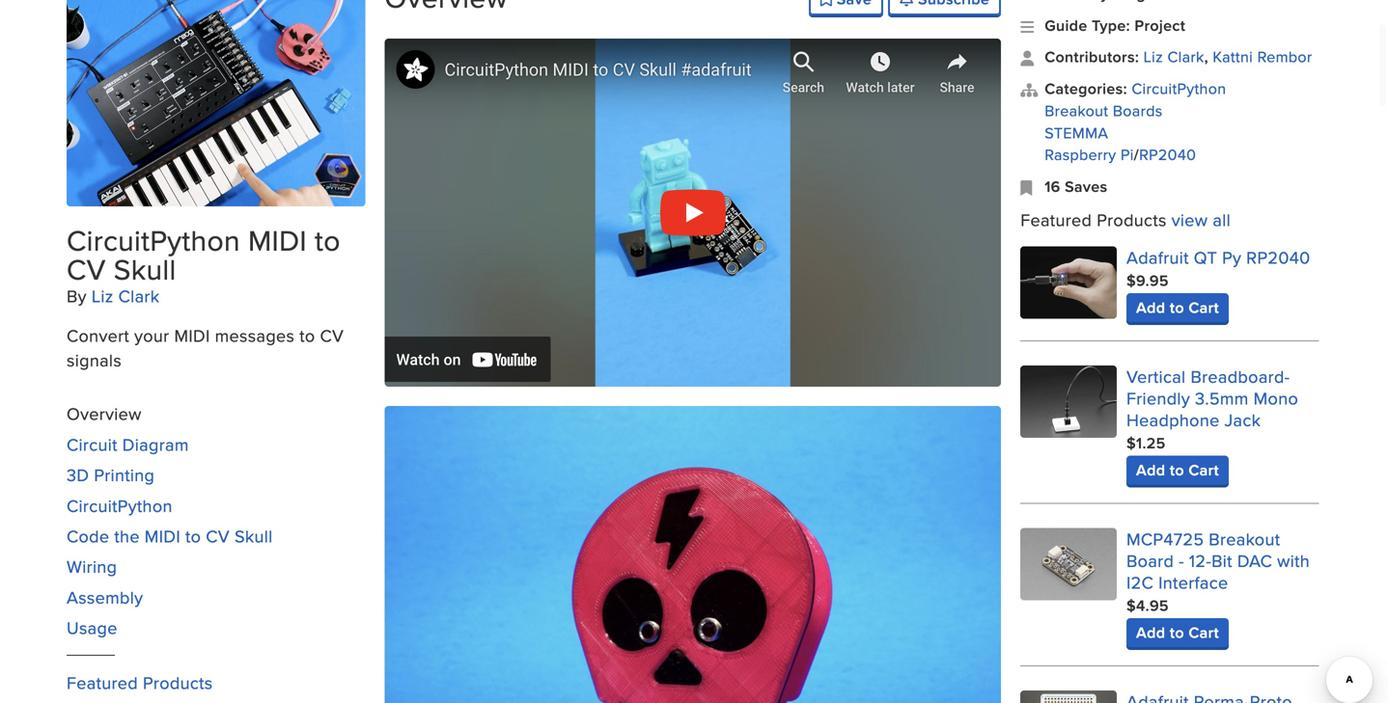 Task type: vqa. For each thing, say whether or not it's contained in the screenshot.
the middle add to cart link
yes



Task type: describe. For each thing, give the bounding box(es) containing it.
3d
[[67, 463, 89, 488]]

liz clark link for by
[[92, 284, 160, 308]]

12-
[[1189, 549, 1212, 573]]

overview circuit diagram 3d printing circuitpython code the midi to cv skull wiring assembly usage
[[67, 402, 273, 641]]

breakout inside mcp4725 breakout board - 12-bit dac with i2c interface $4.95 add to cart
[[1209, 527, 1280, 552]]

guide type element
[[1020, 14, 1319, 37]]

usage link
[[67, 616, 117, 641]]

midi inside overview circuit diagram 3d printing circuitpython code the midi to cv skull wiring assembly usage
[[145, 524, 181, 549]]

to inside overview circuit diagram 3d printing circuitpython code the midi to cv skull wiring assembly usage
[[185, 524, 201, 549]]

guide tagline element
[[67, 323, 365, 373]]

wiring link
[[67, 555, 117, 579]]

contributors image
[[1020, 46, 1035, 68]]

convert
[[67, 323, 129, 348]]

guide metadata element
[[1020, 0, 1319, 198]]

products for featured products view all
[[1097, 207, 1167, 232]]

add to cart link for add
[[1126, 293, 1229, 322]]

angled shot of mcp4725 breakout board - 12-bit dac w/i2c interface. image
[[1020, 529, 1117, 601]]

usage
[[67, 616, 117, 641]]

cv inside overview circuit diagram 3d printing circuitpython code the midi to cv skull wiring assembly usage
[[206, 524, 230, 549]]

guide favorites count element
[[1020, 175, 1319, 198]]

$4.95
[[1126, 595, 1169, 617]]

overview
[[67, 402, 142, 426]]

page content region
[[385, 39, 1001, 704]]

convert your midi messages to cv signals
[[67, 323, 344, 373]]

project
[[1135, 14, 1186, 37]]

select to save this guide. image
[[820, 0, 832, 6]]

guide pages element
[[67, 392, 365, 650]]

adafruit
[[1126, 245, 1189, 270]]

dac
[[1237, 549, 1272, 573]]

guide contributors element
[[1020, 46, 1319, 68]]

featured for featured products
[[67, 671, 138, 695]]

interface
[[1158, 571, 1228, 595]]

vertical breadboard-friendly 3.5mm mono headphone jack with audio cable plugged in image
[[1020, 366, 1117, 438]]

stemma
[[1045, 121, 1108, 144]]

select to subscribe to this guide. image
[[900, 0, 914, 6]]

your
[[134, 323, 169, 348]]

to inside 'adafruit qt py rp2040 $9.95 add to cart'
[[1170, 296, 1184, 319]]

to inside vertical breadboard- friendly 3.5mm mono headphone jack $1.25 add to cart
[[1170, 459, 1184, 482]]

rembor
[[1257, 46, 1312, 68]]

rp2040 inside 'adafruit qt py rp2040 $9.95 add to cart'
[[1246, 245, 1310, 270]]

add to cart link for headphone
[[1126, 456, 1229, 485]]

circuitpython inside overview circuit diagram 3d printing circuitpython code the midi to cv skull wiring assembly usage
[[67, 494, 173, 518]]

guide navigation element
[[67, 392, 365, 704]]

guide type: project
[[1045, 14, 1186, 37]]

,
[[1204, 46, 1208, 68]]

all
[[1213, 207, 1231, 232]]

skull inside 'circuitpython midi to cv skull by liz clark'
[[114, 249, 176, 290]]

categories: circuitpython breakout boards stemma raspberry pi / rp2040
[[1045, 77, 1226, 166]]

board
[[1126, 549, 1174, 573]]

raspberry pi link
[[1045, 143, 1134, 166]]

featured products view all
[[1020, 207, 1231, 232]]

qt
[[1194, 245, 1217, 270]]

vertical breadboard- friendly 3.5mm mono headphone jack $1.25 add to cart
[[1126, 364, 1298, 482]]

adafruit qt py rp2040 $9.95 add to cart
[[1126, 245, 1310, 319]]

breadboard-
[[1191, 364, 1290, 389]]

raspberry
[[1045, 143, 1116, 166]]

view all link
[[1172, 207, 1231, 232]]

by
[[67, 284, 87, 308]]

/
[[1134, 143, 1139, 166]]

circuitpython inside 'circuitpython midi to cv skull by liz clark'
[[67, 220, 240, 261]]

guide categories element
[[1020, 77, 1319, 166]]

messages
[[215, 323, 295, 348]]

cv inside 'circuitpython midi to cv skull by liz clark'
[[67, 249, 106, 290]]

$9.95
[[1126, 269, 1169, 292]]

projects_edited_p1380483.jpg image
[[385, 406, 1001, 704]]

favorites count image
[[1020, 176, 1035, 198]]

vertical breadboard- friendly 3.5mm mono headphone jack link
[[1126, 364, 1298, 432]]

headphone
[[1126, 408, 1220, 432]]

printing
[[94, 463, 155, 488]]

py
[[1222, 245, 1242, 270]]

contributors:
[[1045, 46, 1139, 68]]

breakout inside the categories: circuitpython breakout boards stemma raspberry pi / rp2040
[[1045, 99, 1109, 122]]

overview link
[[67, 402, 142, 426]]

rp2040 inside the categories: circuitpython breakout boards stemma raspberry pi / rp2040
[[1139, 143, 1196, 166]]

vertical
[[1126, 364, 1186, 389]]

circuit diagram link
[[67, 432, 189, 457]]



Task type: locate. For each thing, give the bounding box(es) containing it.
1 vertical spatial circuitpython link
[[67, 494, 173, 518]]

0 vertical spatial midi
[[248, 220, 307, 261]]

16
[[1045, 175, 1060, 198]]

0 horizontal spatial rp2040
[[1139, 143, 1196, 166]]

1 horizontal spatial liz
[[1144, 46, 1163, 68]]

circuitpython down printing
[[67, 494, 173, 518]]

clark inside 'circuitpython midi to cv skull by liz clark'
[[118, 284, 160, 308]]

code
[[67, 524, 109, 549]]

rp2040 up the guide favorites count element in the top right of the page
[[1139, 143, 1196, 166]]

add down $4.95
[[1136, 622, 1166, 644]]

kattni rembor link
[[1213, 46, 1312, 68]]

liz clark link up "your"
[[92, 284, 160, 308]]

cart inside vertical breadboard- friendly 3.5mm mono headphone jack $1.25 add to cart
[[1189, 459, 1219, 482]]

circuitpython midi to cv skull by liz clark
[[67, 220, 340, 308]]

cart
[[1189, 296, 1219, 319], [1189, 459, 1219, 482], [1189, 622, 1219, 644]]

kattni
[[1213, 46, 1253, 68]]

cv right messages on the left top of page
[[320, 323, 344, 348]]

skull
[[114, 249, 176, 290], [235, 524, 273, 549]]

2 add to cart link from the top
[[1126, 456, 1229, 485]]

1 horizontal spatial liz clark link
[[1144, 46, 1204, 68]]

1 vertical spatial breakout
[[1209, 527, 1280, 552]]

featured for featured products view all
[[1020, 207, 1092, 232]]

0 horizontal spatial products
[[143, 671, 213, 695]]

1 horizontal spatial cv
[[206, 524, 230, 549]]

1 cart from the top
[[1189, 296, 1219, 319]]

0 vertical spatial cv
[[67, 249, 106, 290]]

-
[[1179, 549, 1184, 573]]

add inside vertical breadboard- friendly 3.5mm mono headphone jack $1.25 add to cart
[[1136, 459, 1166, 482]]

midi
[[248, 220, 307, 261], [174, 323, 210, 348], [145, 524, 181, 549]]

1 vertical spatial featured
[[67, 671, 138, 695]]

jack
[[1225, 408, 1261, 432]]

products inside guide navigation element
[[143, 671, 213, 695]]

featured inside region
[[1020, 207, 1092, 232]]

featured
[[1020, 207, 1092, 232], [67, 671, 138, 695]]

midi inside 'circuitpython midi to cv skull by liz clark'
[[248, 220, 307, 261]]

add inside 'adafruit qt py rp2040 $9.95 add to cart'
[[1136, 296, 1166, 319]]

cv
[[67, 249, 106, 290], [320, 323, 344, 348], [206, 524, 230, 549]]

guide
[[1045, 14, 1087, 37]]

1 horizontal spatial featured
[[1020, 207, 1092, 232]]

pi
[[1121, 143, 1134, 166]]

0 vertical spatial liz
[[1144, 46, 1163, 68]]

products for featured products
[[143, 671, 213, 695]]

$1.25
[[1126, 432, 1166, 455]]

cart down "interface"
[[1189, 622, 1219, 644]]

3 add to cart link from the top
[[1126, 619, 1229, 648]]

liz clark link
[[1144, 46, 1204, 68], [92, 284, 160, 308]]

clark down the guide type element
[[1167, 46, 1204, 68]]

1 vertical spatial add to cart link
[[1126, 456, 1229, 485]]

add inside mcp4725 breakout board - 12-bit dac with i2c interface $4.95 add to cart
[[1136, 622, 1166, 644]]

to inside convert your midi messages to cv signals
[[299, 323, 315, 348]]

liz clark link for contributors:
[[1144, 46, 1204, 68]]

circuit
[[67, 432, 118, 457]]

2 vertical spatial add to cart link
[[1126, 619, 1229, 648]]

guide type image
[[1020, 14, 1035, 36]]

0 horizontal spatial liz
[[92, 284, 114, 308]]

1 vertical spatial liz clark link
[[92, 284, 160, 308]]

liz
[[1144, 46, 1163, 68], [92, 284, 114, 308]]

wiring
[[67, 555, 117, 579]]

3 cart from the top
[[1189, 622, 1219, 644]]

0 vertical spatial add
[[1136, 296, 1166, 319]]

boards
[[1113, 99, 1163, 122]]

cv right the
[[206, 524, 230, 549]]

clark
[[1167, 46, 1204, 68], [118, 284, 160, 308]]

2 add from the top
[[1136, 459, 1166, 482]]

cv inside convert your midi messages to cv signals
[[320, 323, 344, 348]]

rp2040
[[1139, 143, 1196, 166], [1246, 245, 1310, 270]]

adafruit qt py rp2040 link
[[1126, 245, 1310, 270]]

rp2040 right py
[[1246, 245, 1310, 270]]

liz clark link down the guide type element
[[1144, 46, 1204, 68]]

0 vertical spatial liz clark link
[[1144, 46, 1204, 68]]

circuitpython
[[1132, 77, 1226, 99], [67, 220, 240, 261], [67, 494, 173, 518]]

featured products link
[[67, 671, 213, 695]]

1 vertical spatial clark
[[118, 284, 160, 308]]

16 saves
[[1045, 175, 1108, 198]]

guide information element
[[67, 0, 365, 373]]

mcp4725 breakout board - 12-bit dac with i2c interface $4.95 add to cart
[[1126, 527, 1310, 644]]

stemma link
[[1045, 121, 1108, 144]]

0 horizontal spatial cv
[[67, 249, 106, 290]]

0 horizontal spatial circuitpython link
[[67, 494, 173, 518]]

0 horizontal spatial featured
[[67, 671, 138, 695]]

friendly
[[1126, 386, 1190, 411]]

cv up convert
[[67, 249, 106, 290]]

1 vertical spatial liz
[[92, 284, 114, 308]]

0 vertical spatial products
[[1097, 207, 1167, 232]]

2 vertical spatial add
[[1136, 622, 1166, 644]]

add down $9.95
[[1136, 296, 1166, 319]]

contributors: liz clark , kattni rembor
[[1045, 46, 1312, 68]]

breakout
[[1045, 99, 1109, 122], [1209, 527, 1280, 552]]

0 horizontal spatial clark
[[118, 284, 160, 308]]

2 vertical spatial cv
[[206, 524, 230, 549]]

1 vertical spatial midi
[[174, 323, 210, 348]]

1 horizontal spatial clark
[[1167, 46, 1204, 68]]

add down the $1.25
[[1136, 459, 1166, 482]]

add
[[1136, 296, 1166, 319], [1136, 459, 1166, 482], [1136, 622, 1166, 644]]

0 horizontal spatial skull
[[114, 249, 176, 290]]

0 vertical spatial rp2040
[[1139, 143, 1196, 166]]

products
[[1097, 207, 1167, 232], [143, 671, 213, 695]]

2 cart from the top
[[1189, 459, 1219, 482]]

add to cart link down $9.95
[[1126, 293, 1229, 322]]

1 horizontal spatial circuitpython link
[[1132, 77, 1226, 99]]

2 vertical spatial midi
[[145, 524, 181, 549]]

3 add from the top
[[1136, 622, 1166, 644]]

to inside 'circuitpython midi to cv skull by liz clark'
[[315, 220, 340, 261]]

2 vertical spatial cart
[[1189, 622, 1219, 644]]

1 vertical spatial circuitpython
[[67, 220, 240, 261]]

0 vertical spatial circuitpython link
[[1132, 77, 1226, 99]]

1 vertical spatial skull
[[235, 524, 273, 549]]

1 horizontal spatial skull
[[235, 524, 273, 549]]

1 vertical spatial add
[[1136, 459, 1166, 482]]

to inside mcp4725 breakout board - 12-bit dac with i2c interface $4.95 add to cart
[[1170, 622, 1184, 644]]

1 add from the top
[[1136, 296, 1166, 319]]

2 vertical spatial circuitpython
[[67, 494, 173, 518]]

i2c
[[1126, 571, 1154, 595]]

cart down qt
[[1189, 296, 1219, 319]]

circuitpython inside the categories: circuitpython breakout boards stemma raspberry pi / rp2040
[[1132, 77, 1226, 99]]

0 vertical spatial featured
[[1020, 207, 1092, 232]]

add to cart link
[[1126, 293, 1229, 322], [1126, 456, 1229, 485], [1126, 619, 1229, 648]]

to
[[315, 220, 340, 261], [1170, 296, 1184, 319], [299, 323, 315, 348], [1170, 459, 1184, 482], [185, 524, 201, 549], [1170, 622, 1184, 644]]

liz inside 'circuitpython midi to cv skull by liz clark'
[[92, 284, 114, 308]]

3.5mm
[[1195, 386, 1249, 411]]

1 add to cart link from the top
[[1126, 293, 1229, 322]]

mcp4725
[[1126, 527, 1204, 552]]

add to cart link down $4.95
[[1126, 619, 1229, 648]]

0 horizontal spatial breakout
[[1045, 99, 1109, 122]]

cart down headphone
[[1189, 459, 1219, 482]]

add to cart link for bit
[[1126, 619, 1229, 648]]

0 vertical spatial skull
[[114, 249, 176, 290]]

circuitpython link down printing
[[67, 494, 173, 518]]

type:
[[1092, 14, 1130, 37]]

circuitpython link
[[1132, 77, 1226, 99], [67, 494, 173, 518]]

assembly link
[[67, 585, 143, 610]]

featured down "usage" link
[[67, 671, 138, 695]]

featured products for guide region
[[1020, 207, 1319, 704]]

mono
[[1254, 386, 1298, 411]]

products inside region
[[1097, 207, 1167, 232]]

featured inside guide navigation element
[[67, 671, 138, 695]]

featured products
[[67, 671, 213, 695]]

code the midi to cv skull link
[[67, 524, 273, 549]]

circuitpython link down contributors: liz clark , kattni rembor
[[1132, 77, 1226, 99]]

rp2040 link
[[1139, 143, 1196, 166]]

2 horizontal spatial cv
[[320, 323, 344, 348]]

0 vertical spatial clark
[[1167, 46, 1204, 68]]

circuitpython down contributors: liz clark , kattni rembor
[[1132, 77, 1226, 99]]

liz right by at the left of the page
[[92, 284, 114, 308]]

add to cart link down the $1.25
[[1126, 456, 1229, 485]]

categories image
[[1020, 78, 1035, 166]]

1 horizontal spatial rp2040
[[1246, 245, 1310, 270]]

1 vertical spatial rp2040
[[1246, 245, 1310, 270]]

diagram
[[122, 432, 189, 457]]

categories:
[[1045, 77, 1127, 100]]

circuitpython up by at the left of the page
[[67, 220, 240, 261]]

0 horizontal spatial liz clark link
[[92, 284, 160, 308]]

bit
[[1212, 549, 1232, 573]]

liz down project
[[1144, 46, 1163, 68]]

with
[[1277, 549, 1310, 573]]

cart inside 'adafruit qt py rp2040 $9.95 add to cart'
[[1189, 296, 1219, 319]]

1 horizontal spatial breakout
[[1209, 527, 1280, 552]]

featured down 16 on the right of page
[[1020, 207, 1092, 232]]

circuitpython link inside guide pages element
[[67, 494, 173, 518]]

cart inside mcp4725 breakout board - 12-bit dac with i2c interface $4.95 add to cart
[[1189, 622, 1219, 644]]

mcp4725 breakout board - 12-bit dac with i2c interface link
[[1126, 527, 1310, 595]]

skull inside overview circuit diagram 3d printing circuitpython code the midi to cv skull wiring assembly usage
[[235, 524, 273, 549]]

the
[[114, 524, 140, 549]]

signals
[[67, 348, 122, 373]]

1 vertical spatial cart
[[1189, 459, 1219, 482]]

0 vertical spatial add to cart link
[[1126, 293, 1229, 322]]

1 horizontal spatial products
[[1097, 207, 1167, 232]]

liz inside contributors: liz clark , kattni rembor
[[1144, 46, 1163, 68]]

midi inside convert your midi messages to cv signals
[[174, 323, 210, 348]]

1 vertical spatial products
[[143, 671, 213, 695]]

3d printing link
[[67, 463, 155, 488]]

saves
[[1065, 175, 1108, 198]]

assembly
[[67, 585, 143, 610]]

view
[[1172, 207, 1208, 232]]

0 vertical spatial cart
[[1189, 296, 1219, 319]]

breakout boards link
[[1045, 99, 1163, 122]]

clark inside contributors: liz clark , kattni rembor
[[1167, 46, 1204, 68]]

1 vertical spatial cv
[[320, 323, 344, 348]]

0 vertical spatial circuitpython
[[1132, 77, 1226, 99]]

clark up "your"
[[118, 284, 160, 308]]

0 vertical spatial breakout
[[1045, 99, 1109, 122]]

liz clark link inside guide information element
[[92, 284, 160, 308]]



